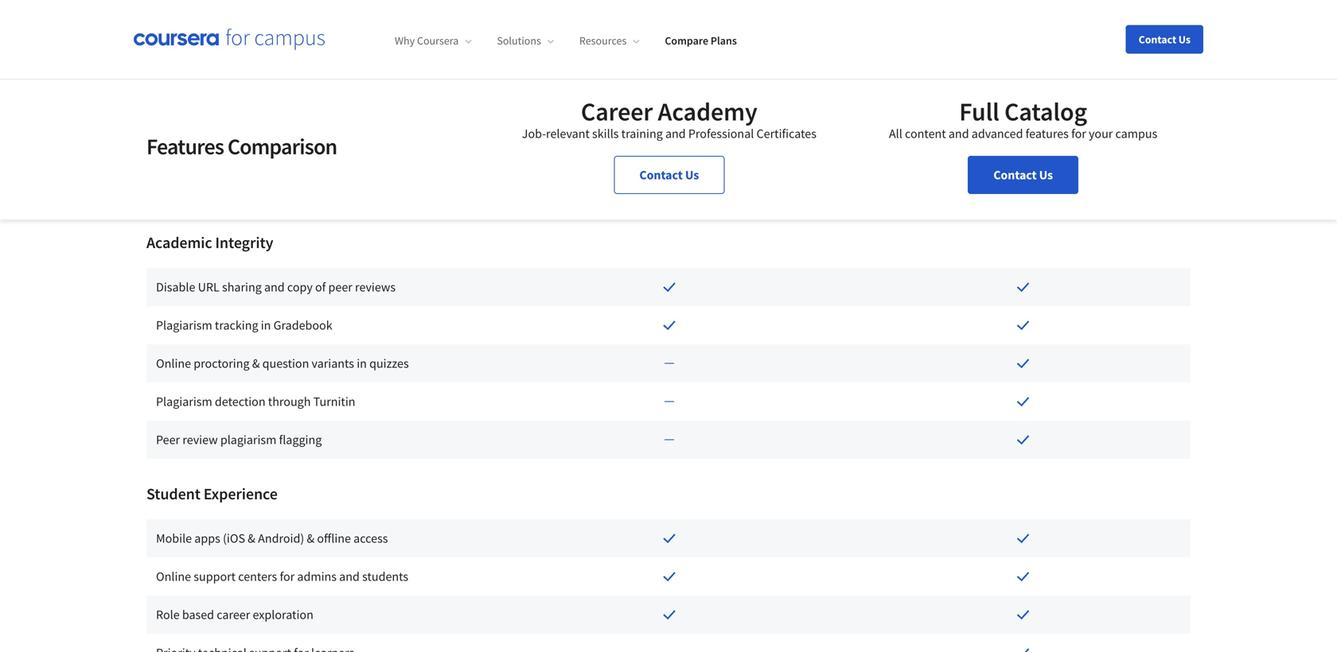 Task type: vqa. For each thing, say whether or not it's contained in the screenshot.
campus
yes



Task type: locate. For each thing, give the bounding box(es) containing it.
review
[[183, 432, 218, 448]]

0 horizontal spatial us
[[685, 167, 699, 183]]

online left proctoring
[[156, 356, 191, 372]]

through
[[268, 394, 311, 410]]

2 horizontal spatial us
[[1179, 32, 1191, 47]]

sharing
[[222, 279, 262, 295]]

2 horizontal spatial contact us
[[1139, 32, 1191, 47]]

compare plans link
[[665, 34, 737, 48]]

2 plagiarism from the top
[[156, 394, 212, 410]]

and right content
[[949, 126, 969, 142]]

1 horizontal spatial contact
[[994, 167, 1037, 183]]

0 vertical spatial plagiarism
[[156, 318, 212, 334]]

0 vertical spatial in
[[261, 318, 271, 334]]

copy
[[287, 279, 313, 295]]

online proctoring & question variants in quizzes
[[156, 356, 409, 372]]

us inside button
[[1179, 32, 1191, 47]]

1 online from the top
[[156, 356, 191, 372]]

1 vertical spatial for
[[280, 569, 295, 585]]

comparison
[[228, 133, 337, 160]]

full catalog all content and advanced features for your campus
[[889, 96, 1158, 142]]

gradebook
[[274, 318, 333, 334]]

online
[[156, 356, 191, 372], [156, 569, 191, 585]]

contact
[[1139, 32, 1177, 47], [640, 167, 683, 183], [994, 167, 1037, 183]]

support
[[194, 569, 236, 585]]

career academy job-relevant skills training and professional certificates
[[522, 96, 817, 142]]

and right 'admins'
[[339, 569, 360, 585]]

for right centers
[[280, 569, 295, 585]]

(ios
[[223, 531, 245, 547]]

resources
[[579, 34, 627, 48]]

peer
[[328, 279, 353, 295]]

1 horizontal spatial contact us link
[[968, 156, 1079, 194]]

for left the your
[[1072, 126, 1087, 142]]

detection
[[215, 394, 266, 410]]

why
[[395, 34, 415, 48]]

us
[[1179, 32, 1191, 47], [685, 167, 699, 183], [1039, 167, 1053, 183]]

contact us inside button
[[1139, 32, 1191, 47]]

0 horizontal spatial in
[[261, 318, 271, 334]]

academic integrity
[[146, 233, 273, 253]]

resources link
[[579, 34, 640, 48]]

& left question
[[252, 356, 260, 372]]

solutions
[[497, 34, 541, 48]]

contact us button
[[1126, 25, 1204, 54]]

1 horizontal spatial for
[[1072, 126, 1087, 142]]

academic
[[146, 233, 212, 253]]

0 vertical spatial online
[[156, 356, 191, 372]]

relevant
[[546, 126, 590, 142]]

student experience
[[146, 484, 278, 504]]

and inside career academy job-relevant skills training and professional certificates
[[666, 126, 686, 142]]

solutions link
[[497, 34, 554, 48]]

plagiarism tracking in gradebook
[[156, 318, 333, 334]]

based
[[182, 607, 214, 623]]

in right tracking
[[261, 318, 271, 334]]

for
[[1072, 126, 1087, 142], [280, 569, 295, 585]]

&
[[252, 356, 260, 372], [248, 531, 256, 547], [307, 531, 315, 547]]

career
[[217, 607, 250, 623]]

1 plagiarism from the top
[[156, 318, 212, 334]]

disable url sharing and copy of peer reviews
[[156, 279, 396, 295]]

1 vertical spatial online
[[156, 569, 191, 585]]

configure
[[247, 143, 298, 158]]

coursera for campus image
[[134, 28, 325, 50]]

1 horizontal spatial in
[[357, 356, 367, 372]]

content
[[905, 126, 946, 142]]

plagiarism down disable
[[156, 318, 212, 334]]

contact us link down features
[[968, 156, 1079, 194]]

contact us
[[1139, 32, 1191, 47], [640, 167, 699, 183], [994, 167, 1053, 183]]

features comparison
[[146, 133, 337, 160]]

compare plans
[[665, 34, 737, 48]]

0 horizontal spatial for
[[280, 569, 295, 585]]

2 online from the top
[[156, 569, 191, 585]]

online down mobile
[[156, 569, 191, 585]]

0 vertical spatial for
[[1072, 126, 1087, 142]]

us for 2nd contact us link from right
[[685, 167, 699, 183]]

for inside full catalog all content and advanced features for your campus
[[1072, 126, 1087, 142]]

to
[[192, 143, 203, 158]]

your
[[1089, 126, 1113, 142]]

peer review plagiarism flagging
[[156, 432, 322, 448]]

goals
[[324, 143, 352, 158]]

2 horizontal spatial contact
[[1139, 32, 1177, 47]]

and right the training on the top left
[[666, 126, 686, 142]]

in left the quizzes
[[357, 356, 367, 372]]

role based career exploration
[[156, 607, 314, 623]]

plagiarism
[[156, 318, 212, 334], [156, 394, 212, 410]]

advanced
[[972, 126, 1023, 142]]

1 vertical spatial plagiarism
[[156, 394, 212, 410]]

and inside full catalog all content and advanced features for your campus
[[949, 126, 969, 142]]

online for online support centers for admins and students
[[156, 569, 191, 585]]

0 horizontal spatial contact us
[[640, 167, 699, 183]]

2 contact us link from the left
[[968, 156, 1079, 194]]

academy
[[658, 96, 758, 127]]

android)
[[258, 531, 304, 547]]

plagiarism up review
[[156, 394, 212, 410]]

features
[[1026, 126, 1069, 142]]

in
[[261, 318, 271, 334], [357, 356, 367, 372]]

online support centers for admins and students
[[156, 569, 408, 585]]

0 horizontal spatial contact us link
[[614, 156, 725, 194]]

access
[[354, 531, 388, 547]]

contact us link down the training on the top left
[[614, 156, 725, 194]]

contact inside button
[[1139, 32, 1177, 47]]

flagging
[[279, 432, 322, 448]]

1 horizontal spatial us
[[1039, 167, 1053, 183]]

turnitin
[[313, 394, 355, 410]]

plagiarism for plagiarism tracking in gradebook
[[156, 318, 212, 334]]

contact us link
[[614, 156, 725, 194], [968, 156, 1079, 194]]

and
[[666, 126, 686, 142], [949, 126, 969, 142], [224, 143, 245, 158], [264, 279, 285, 295], [339, 569, 360, 585]]



Task type: describe. For each thing, give the bounding box(es) containing it.
set
[[206, 143, 222, 158]]

exploration
[[253, 607, 314, 623]]

1 contact us link from the left
[[614, 156, 725, 194]]

compare
[[665, 34, 709, 48]]

& right (ios
[[248, 531, 256, 547]]

plagiarism detection through turnitin
[[156, 394, 355, 410]]

students
[[362, 569, 408, 585]]

apps
[[194, 531, 220, 547]]

features
[[146, 133, 224, 160]]

url
[[198, 279, 220, 295]]

quizzes
[[369, 356, 409, 372]]

all
[[889, 126, 903, 142]]

tracking
[[215, 318, 258, 334]]

0 horizontal spatial contact
[[640, 167, 683, 183]]

reviews
[[355, 279, 396, 295]]

& left 'offline'
[[307, 531, 315, 547]]

professional
[[689, 126, 754, 142]]

student
[[146, 484, 201, 504]]

1 horizontal spatial contact us
[[994, 167, 1053, 183]]

job-
[[522, 126, 546, 142]]

and left copy
[[264, 279, 285, 295]]

campus
[[1116, 126, 1158, 142]]

of
[[315, 279, 326, 295]]

plagiarism for plagiarism detection through turnitin
[[156, 394, 212, 410]]

ability to set and configure skill goals
[[156, 143, 352, 158]]

certificates
[[757, 126, 817, 142]]

mobile
[[156, 531, 192, 547]]

coursera
[[417, 34, 459, 48]]

online for online proctoring & question variants in quizzes
[[156, 356, 191, 372]]

role
[[156, 607, 180, 623]]

disable
[[156, 279, 195, 295]]

us for second contact us link from the left
[[1039, 167, 1053, 183]]

training
[[622, 126, 663, 142]]

admins
[[297, 569, 337, 585]]

why coursera link
[[395, 34, 472, 48]]

proctoring
[[194, 356, 250, 372]]

skills
[[592, 126, 619, 142]]

skill
[[300, 143, 321, 158]]

plans
[[711, 34, 737, 48]]

experience
[[204, 484, 278, 504]]

centers
[[238, 569, 277, 585]]

peer
[[156, 432, 180, 448]]

and right "set" at top left
[[224, 143, 245, 158]]

catalog
[[1005, 96, 1088, 127]]

full
[[960, 96, 1000, 127]]

us for the contact us button
[[1179, 32, 1191, 47]]

ability
[[156, 143, 190, 158]]

why coursera
[[395, 34, 459, 48]]

mobile apps (ios & android) & offline access
[[156, 531, 388, 547]]

question
[[262, 356, 309, 372]]

plagiarism
[[220, 432, 277, 448]]

variants
[[312, 356, 354, 372]]

career
[[581, 96, 653, 127]]

1 vertical spatial in
[[357, 356, 367, 372]]

offline
[[317, 531, 351, 547]]

integrity
[[215, 233, 273, 253]]



